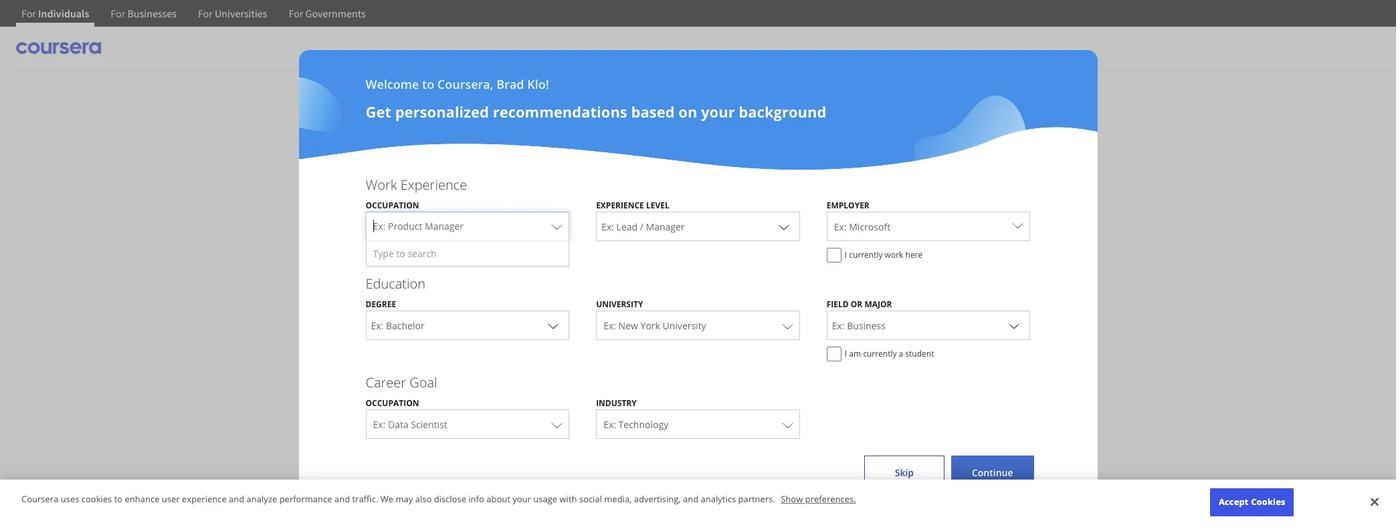 Task type: locate. For each thing, give the bounding box(es) containing it.
our left privacy
[[582, 350, 598, 363]]

our right by checking this box, i am confirming that i am currently enrolled at the institution listed above. checkbox
[[842, 350, 857, 363]]

experience up manager
[[401, 176, 467, 194]]

with
[[560, 494, 577, 506]]

i left am
[[845, 349, 847, 360]]

help center image
[[1362, 493, 1378, 509]]

0 horizontal spatial university
[[596, 299, 643, 310]]

preferences.
[[805, 494, 856, 506]]

and left traffic.
[[335, 494, 350, 506]]

your left usage
[[513, 494, 531, 506]]

for left more
[[457, 350, 472, 363]]

information
[[500, 350, 552, 363], [771, 350, 822, 363]]

chevron down image inside education element
[[545, 318, 562, 334]]

accept
[[1219, 497, 1249, 509]]

our
[[582, 350, 598, 363], [842, 350, 857, 363]]

ex: down "industry"
[[604, 419, 616, 432]]

currently left a
[[863, 349, 897, 360]]

traffic.
[[352, 494, 378, 506]]

individuals
[[38, 7, 89, 20]]

information down manage
[[500, 350, 552, 363]]

occupation
[[366, 200, 419, 211], [366, 398, 419, 410]]

0 vertical spatial about
[[554, 350, 580, 363]]

ex: for ex: data scientist
[[373, 419, 386, 432]]

university up preferences on the left of the page
[[596, 299, 643, 310]]

2 horizontal spatial to
[[422, 76, 434, 92]]

you
[[481, 316, 496, 328]]

occupation for work
[[366, 200, 419, 211]]

ex: left product
[[373, 220, 386, 233]]

coursera uses cookies to enhance user experience and analyze performance and traffic. we may also disclose info about your usage with social media, advertising, and analytics partners. show preferences.
[[21, 494, 856, 506]]

1 vertical spatial to
[[396, 248, 405, 260]]

also
[[415, 494, 432, 506]]

0 horizontal spatial chevron down image
[[545, 318, 562, 334]]

for left individuals
[[21, 7, 36, 20]]

media,
[[604, 494, 632, 506]]

to
[[422, 76, 434, 92], [396, 248, 405, 260], [114, 494, 123, 506]]

data
[[388, 419, 409, 432]]

user
[[162, 494, 180, 506]]

1 vertical spatial about
[[487, 494, 510, 506]]

on
[[679, 102, 698, 122]]

onboardingmodal dialog
[[0, 0, 1397, 528]]

0 vertical spatial currently
[[849, 250, 883, 261]]

to right type
[[396, 248, 405, 260]]

occupation inside the career goal element
[[366, 398, 419, 410]]

I currently work here checkbox
[[827, 248, 842, 263]]

about
[[554, 350, 580, 363], [487, 494, 510, 506]]

product
[[388, 220, 423, 233]]

1 horizontal spatial to
[[396, 248, 405, 260]]

work experience element
[[352, 176, 1044, 270]]

currently left work
[[849, 250, 883, 261]]

for for universities
[[198, 7, 213, 20]]

0 horizontal spatial about
[[487, 494, 510, 506]]

1 information from the left
[[500, 350, 552, 363]]

for left businesses
[[111, 7, 125, 20]]

for left universities
[[198, 7, 213, 20]]

1 vertical spatial experience
[[596, 200, 644, 211]]

2 occupation from the top
[[366, 398, 419, 410]]

goal
[[410, 374, 437, 392]]

your inside privacy "alert dialog"
[[513, 494, 531, 506]]

ex: for ex: product manager
[[373, 220, 386, 233]]

ex: product manager
[[373, 220, 464, 233]]

and left analyze on the bottom left
[[229, 494, 244, 506]]

0 vertical spatial experience
[[401, 176, 467, 194]]

for for businesses
[[111, 7, 125, 20]]

1 horizontal spatial our
[[842, 350, 857, 363]]

0 horizontal spatial information
[[500, 350, 552, 363]]

banner navigation
[[11, 0, 377, 37]]

chevron down image
[[776, 219, 792, 235], [545, 318, 562, 334]]

in
[[711, 208, 729, 239], [638, 316, 645, 328]]

type to search
[[373, 248, 437, 260]]

to up personalized
[[422, 76, 434, 92]]

search
[[408, 248, 437, 260]]

a
[[899, 349, 904, 360]]

get personalized recommendations based on your background
[[366, 102, 827, 122]]

use
[[730, 350, 746, 363]]

work experience
[[366, 176, 467, 194]]

0 vertical spatial in
[[711, 208, 729, 239]]

1 horizontal spatial about
[[554, 350, 580, 363]]

governments
[[306, 7, 366, 20]]

advertising,
[[634, 494, 681, 506]]

privacy alert dialog
[[0, 481, 1397, 528]]

1 vertical spatial occupation
[[366, 398, 419, 410]]

in right keep
[[711, 208, 729, 239]]

currently
[[849, 250, 883, 261], [863, 349, 897, 360]]

to right 'cookies'
[[114, 494, 123, 506]]

1 occupation from the top
[[366, 200, 419, 211]]

1 horizontal spatial experience
[[596, 200, 644, 211]]

career goal element
[[352, 374, 1044, 446]]

1 horizontal spatial university
[[663, 320, 706, 333]]

0 vertical spatial occupation
[[366, 200, 419, 211]]

information left 'see'
[[771, 350, 822, 363]]

level
[[646, 200, 670, 211]]

0 vertical spatial i
[[845, 250, 847, 261]]

0 vertical spatial to
[[422, 76, 434, 92]]

i for i am currently a student
[[845, 349, 847, 360]]

about down email
[[554, 350, 580, 363]]

currently inside education element
[[863, 349, 897, 360]]

i currently work here
[[845, 250, 923, 261]]

chevron down image inside work experience element
[[776, 219, 792, 235]]

2 vertical spatial to
[[114, 494, 123, 506]]

in right preferences on the left of the page
[[638, 316, 645, 328]]

skip button
[[865, 456, 945, 491]]

coursera
[[21, 494, 58, 506]]

occupation down career
[[366, 398, 419, 410]]

policy
[[893, 350, 918, 363]]

your right on
[[701, 102, 735, 122]]

we
[[715, 350, 728, 363]]

1 horizontal spatial information
[[771, 350, 822, 363]]

see
[[825, 350, 840, 363]]

2 our from the left
[[842, 350, 857, 363]]

i right i currently work here option
[[845, 250, 847, 261]]

show
[[781, 494, 803, 506]]

experience left level
[[596, 200, 644, 211]]

let's
[[603, 208, 649, 239]]

1 i from the top
[[845, 250, 847, 261]]

i am currently a student
[[845, 349, 934, 360]]

technology
[[619, 419, 669, 432]]

0 horizontal spatial our
[[582, 350, 598, 363]]

background
[[739, 102, 827, 122]]

university up for more information about our privacy practices and how we use your information see our privacy policy .
[[663, 320, 706, 333]]

brad
[[497, 76, 524, 92]]

your inside onboardingmodal dialog
[[701, 102, 735, 122]]

ex: inside education element
[[604, 320, 616, 333]]

for left governments
[[289, 7, 303, 20]]

accept cookies button
[[1211, 489, 1294, 517]]

2 i from the top
[[845, 349, 847, 360]]

ex: left data
[[373, 419, 386, 432]]

ex: for ex: new york university
[[604, 320, 616, 333]]

.
[[918, 350, 921, 363]]

manager
[[425, 220, 464, 233]]

0 horizontal spatial to
[[114, 494, 123, 506]]

privacy
[[860, 350, 891, 363]]

ex:
[[373, 220, 386, 233], [834, 221, 847, 234], [604, 320, 616, 333], [373, 419, 386, 432], [604, 419, 616, 432]]

chevron down image for experience level
[[776, 219, 792, 235]]

university
[[596, 299, 643, 310], [663, 320, 706, 333]]

0 horizontal spatial in
[[638, 316, 645, 328]]

for for individuals
[[21, 7, 36, 20]]

skip
[[895, 467, 914, 480]]

industry
[[596, 398, 637, 410]]

get
[[366, 102, 391, 122]]

1 vertical spatial i
[[845, 349, 847, 360]]

for for governments
[[289, 7, 303, 20]]

Occupation field
[[366, 212, 569, 242]]

communication preferences link
[[667, 316, 778, 328]]

cookies
[[1251, 497, 1286, 509]]

0 vertical spatial chevron down image
[[776, 219, 792, 235]]

chevron down image for degree
[[545, 318, 562, 334]]

to for search
[[396, 248, 405, 260]]

Occupation text field
[[373, 215, 545, 241]]

ex: down employer
[[834, 221, 847, 234]]

1 horizontal spatial chevron down image
[[776, 219, 792, 235]]

type
[[373, 248, 394, 260]]

for governments
[[289, 7, 366, 20]]

to inside work experience element
[[396, 248, 405, 260]]

1 vertical spatial chevron down image
[[545, 318, 562, 334]]

occupation inside work experience element
[[366, 200, 419, 211]]

occupation down work
[[366, 200, 419, 211]]

and left analytics
[[683, 494, 699, 506]]

experience
[[401, 176, 467, 194], [596, 200, 644, 211]]

and left how
[[675, 350, 692, 363]]

about right info
[[487, 494, 510, 506]]

1 vertical spatial currently
[[863, 349, 897, 360]]

ex: left new
[[604, 320, 616, 333]]

field or major
[[827, 299, 892, 310]]

universities
[[215, 7, 267, 20]]



Task type: describe. For each thing, give the bounding box(es) containing it.
major
[[865, 299, 892, 310]]

klo!
[[527, 76, 549, 92]]

preferences
[[732, 316, 778, 328]]

career
[[366, 374, 406, 392]]

continue
[[972, 467, 1013, 480]]

personalized
[[395, 102, 489, 122]]

education element
[[352, 275, 1044, 369]]

privacy policy link
[[860, 350, 918, 363]]

social
[[579, 494, 602, 506]]

for individuals
[[21, 7, 89, 20]]

ex: data scientist
[[373, 419, 448, 432]]

more
[[474, 350, 498, 363]]

uses
[[61, 494, 79, 506]]

work
[[885, 250, 904, 261]]

coursera,
[[438, 76, 494, 92]]

degree
[[366, 299, 396, 310]]

welcome to coursera, brad klo!
[[366, 76, 549, 92]]

ex: new york university
[[604, 320, 706, 333]]

analyze
[[247, 494, 277, 506]]

enhance
[[125, 494, 160, 506]]

partners.
[[738, 494, 775, 506]]

show preferences. link
[[781, 494, 856, 506]]

occupation for career
[[366, 398, 419, 410]]

field
[[827, 299, 849, 310]]

touch
[[735, 208, 794, 239]]

you can manage your email preferences in your communication preferences
[[481, 316, 778, 328]]

may
[[396, 494, 413, 506]]

for more information about our privacy practices and how we use your information see our privacy policy .
[[457, 350, 921, 363]]

ex: for ex: microsoft
[[834, 221, 847, 234]]

continue button
[[952, 456, 1034, 491]]

student
[[906, 349, 934, 360]]

for universities
[[198, 7, 267, 20]]

cookies
[[82, 494, 112, 506]]

we
[[381, 494, 394, 506]]

based
[[631, 102, 675, 122]]

education
[[366, 275, 426, 293]]

your right new
[[647, 316, 665, 328]]

communication
[[667, 316, 730, 328]]

email
[[567, 316, 588, 328]]

career goal
[[366, 374, 437, 392]]

coursera image
[[16, 38, 101, 59]]

businesses
[[127, 7, 177, 20]]

accept cookies
[[1219, 497, 1286, 509]]

0 vertical spatial university
[[596, 299, 643, 310]]

how
[[694, 350, 713, 363]]

disclose
[[434, 494, 466, 506]]

keep
[[655, 208, 705, 239]]

experience
[[182, 494, 227, 506]]

am
[[849, 349, 861, 360]]

i for i currently work here
[[845, 250, 847, 261]]

scientist
[[411, 419, 448, 432]]

practices
[[633, 350, 673, 363]]

preferences
[[590, 316, 636, 328]]

your left email
[[547, 316, 565, 328]]

ex: technology
[[604, 419, 669, 432]]

I am currently a student checkbox
[[827, 347, 842, 362]]

for businesses
[[111, 7, 177, 20]]

microsoft
[[849, 221, 891, 234]]

info
[[469, 494, 484, 506]]

1 vertical spatial in
[[638, 316, 645, 328]]

chevron down image
[[1007, 318, 1023, 334]]

manage
[[513, 316, 545, 328]]

1 horizontal spatial in
[[711, 208, 729, 239]]

welcome
[[366, 76, 419, 92]]

about inside privacy "alert dialog"
[[487, 494, 510, 506]]

1 our from the left
[[582, 350, 598, 363]]

privacy
[[600, 350, 631, 363]]

can
[[498, 316, 512, 328]]

currently inside work experience element
[[849, 250, 883, 261]]

york
[[641, 320, 660, 333]]

here
[[906, 250, 923, 261]]

analytics
[[701, 494, 736, 506]]

1 vertical spatial university
[[663, 320, 706, 333]]

work
[[366, 176, 397, 194]]

to for coursera,
[[422, 76, 434, 92]]

usage
[[534, 494, 558, 506]]

2 information from the left
[[771, 350, 822, 363]]

ex: microsoft
[[834, 221, 891, 234]]

let's keep in touch
[[603, 208, 794, 239]]

employer
[[827, 200, 870, 211]]

to inside privacy "alert dialog"
[[114, 494, 123, 506]]

experience level
[[596, 200, 670, 211]]

ex: for ex: technology
[[604, 419, 616, 432]]

new
[[619, 320, 638, 333]]

your right use
[[748, 350, 768, 363]]

0 horizontal spatial experience
[[401, 176, 467, 194]]



Task type: vqa. For each thing, say whether or not it's contained in the screenshot.
Privacy Policy link
yes



